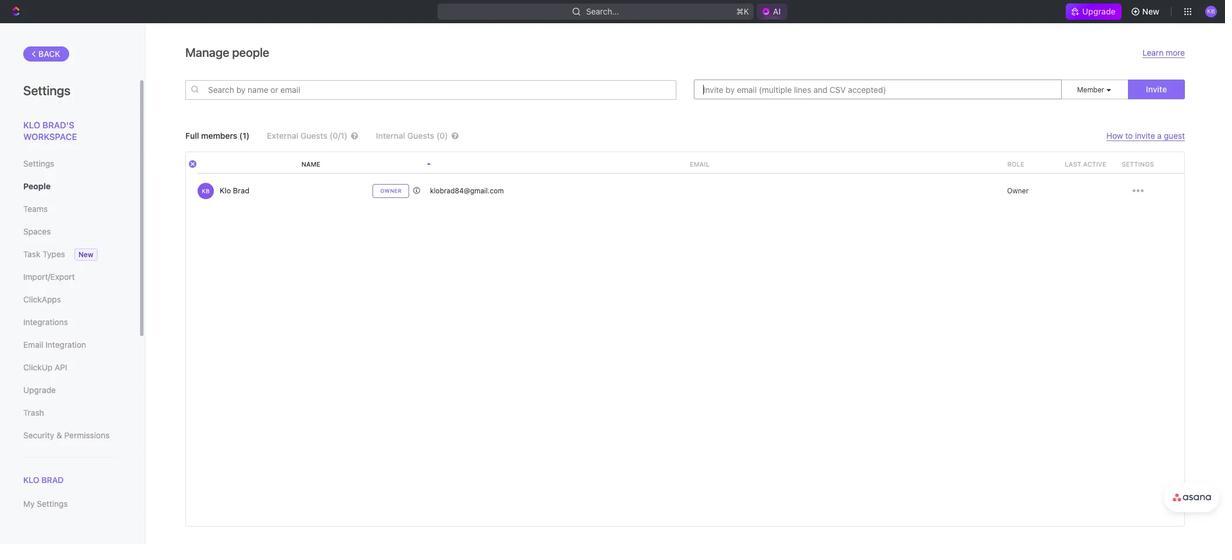 Task type: locate. For each thing, give the bounding box(es) containing it.
security
[[23, 431, 54, 441]]

full
[[186, 131, 199, 141]]

1 vertical spatial klo
[[220, 186, 231, 195]]

klo brad down (1)
[[220, 186, 250, 195]]

klo up my
[[23, 476, 39, 486]]

security & permissions
[[23, 431, 110, 441]]

import/export link
[[23, 267, 116, 287]]

search...
[[586, 6, 619, 16]]

kb
[[1208, 8, 1216, 15], [202, 188, 210, 195]]

name
[[302, 160, 321, 168]]

0 horizontal spatial klo brad
[[23, 476, 64, 486]]

guest
[[1165, 131, 1186, 141]]

how to invite a guest
[[1107, 131, 1186, 141]]

1 horizontal spatial kb
[[1208, 8, 1216, 15]]

owner
[[1008, 186, 1029, 195], [381, 188, 402, 194]]

brad's
[[43, 120, 74, 130]]

2 guests from the left
[[408, 131, 435, 141]]

email inside settings element
[[23, 340, 43, 350]]

settings element
[[0, 23, 145, 545]]

klo down members
[[220, 186, 231, 195]]

owner down internal
[[381, 188, 402, 194]]

1 vertical spatial upgrade
[[23, 386, 56, 395]]

owner down role
[[1008, 186, 1029, 195]]

guests
[[301, 131, 328, 141], [408, 131, 435, 141]]

upgrade
[[1083, 6, 1116, 16], [23, 386, 56, 395]]

internal guests (0)
[[376, 131, 448, 141]]

upgrade link down 'clickup api' link
[[23, 381, 116, 401]]

brad
[[233, 186, 250, 195], [41, 476, 64, 486]]

0 horizontal spatial guests
[[301, 131, 328, 141]]

settings right my
[[37, 500, 68, 510]]

klo brad inside settings element
[[23, 476, 64, 486]]

0 horizontal spatial upgrade link
[[23, 381, 116, 401]]

0 vertical spatial email
[[690, 160, 710, 168]]

0 horizontal spatial kb
[[202, 188, 210, 195]]

upgrade down the clickup
[[23, 386, 56, 395]]

ai button
[[757, 3, 788, 20]]

upgrade inside settings element
[[23, 386, 56, 395]]

1 vertical spatial email
[[23, 340, 43, 350]]

1 horizontal spatial brad
[[233, 186, 250, 195]]

brad inside settings element
[[41, 476, 64, 486]]

1 vertical spatial kb
[[202, 188, 210, 195]]

email for email integration
[[23, 340, 43, 350]]

1 vertical spatial klo brad
[[23, 476, 64, 486]]

0 horizontal spatial email
[[23, 340, 43, 350]]

1 vertical spatial brad
[[41, 476, 64, 486]]

clickapps link
[[23, 290, 116, 310]]

1 horizontal spatial new
[[1143, 6, 1160, 16]]

brad up my settings
[[41, 476, 64, 486]]

workspace
[[23, 131, 77, 142]]

upgrade link left the new 'button'
[[1067, 3, 1122, 20]]

member button
[[1078, 85, 1113, 94]]

last
[[1065, 160, 1082, 168]]

klo up the workspace at the top left of the page
[[23, 120, 40, 130]]

new
[[1143, 6, 1160, 16], [78, 251, 93, 259]]

people link
[[23, 177, 116, 197]]

klo brad up my settings
[[23, 476, 64, 486]]

types
[[43, 249, 65, 259]]

1 vertical spatial new
[[78, 251, 93, 259]]

Search by name or email text field
[[186, 80, 677, 100]]

1 guests from the left
[[301, 131, 328, 141]]

1 horizontal spatial guests
[[408, 131, 435, 141]]

people
[[23, 181, 51, 191]]

back link
[[23, 47, 69, 62]]

0 vertical spatial klo brad
[[220, 186, 250, 195]]

brad down (1)
[[233, 186, 250, 195]]

upgrade left the new 'button'
[[1083, 6, 1116, 16]]

1 horizontal spatial upgrade
[[1083, 6, 1116, 16]]

people
[[232, 45, 270, 59]]

import/export
[[23, 272, 75, 282]]

1 horizontal spatial upgrade link
[[1067, 3, 1122, 20]]

new up learn
[[1143, 6, 1160, 16]]

new up import/export link
[[78, 251, 93, 259]]

settings down "how to invite a guest" 'link'
[[1123, 160, 1155, 168]]

1 horizontal spatial email
[[690, 160, 710, 168]]

klobrad84@gmail.com
[[430, 186, 504, 195]]

settings
[[23, 83, 71, 98], [23, 159, 54, 169], [1123, 160, 1155, 168], [37, 500, 68, 510]]

settings up the brad's on the top left
[[23, 83, 71, 98]]

email
[[690, 160, 710, 168], [23, 340, 43, 350]]

permissions
[[64, 431, 110, 441]]

task types
[[23, 249, 65, 259]]

guests left (0/1)
[[301, 131, 328, 141]]

guests left "(0)"
[[408, 131, 435, 141]]

members
[[201, 131, 237, 141]]

0 horizontal spatial owner
[[381, 188, 402, 194]]

0 vertical spatial kb
[[1208, 8, 1216, 15]]

0 horizontal spatial new
[[78, 251, 93, 259]]

klo
[[23, 120, 40, 130], [220, 186, 231, 195], [23, 476, 39, 486]]

klo brad
[[220, 186, 250, 195], [23, 476, 64, 486]]

role
[[1008, 160, 1025, 168]]

external guests (0/1) button
[[267, 131, 359, 141]]

external guests (0/1)
[[267, 131, 348, 141]]

invite
[[1136, 131, 1156, 141]]

invite button
[[1129, 80, 1186, 99]]

upgrade link
[[1067, 3, 1122, 20], [23, 381, 116, 401]]

klo brad's workspace
[[23, 120, 77, 142]]

teams
[[23, 204, 48, 214]]

0 vertical spatial new
[[1143, 6, 1160, 16]]

0 vertical spatial klo
[[23, 120, 40, 130]]

internal guests (0) button
[[376, 131, 477, 141]]

0 horizontal spatial upgrade
[[23, 386, 56, 395]]

member
[[1078, 85, 1105, 94]]

(0)
[[437, 131, 448, 141]]

0 horizontal spatial brad
[[41, 476, 64, 486]]

email for email
[[690, 160, 710, 168]]

1 horizontal spatial klo brad
[[220, 186, 250, 195]]

⌘k
[[737, 6, 749, 16]]

my settings link
[[23, 495, 116, 515]]

guests for internal
[[408, 131, 435, 141]]

settings up people
[[23, 159, 54, 169]]

integration
[[46, 340, 86, 350]]

new inside 'button'
[[1143, 6, 1160, 16]]

0 vertical spatial brad
[[233, 186, 250, 195]]



Task type: describe. For each thing, give the bounding box(es) containing it.
Invite by email (multiple lines and CSV accepted) text field
[[694, 80, 1062, 99]]

settings inside settings link
[[23, 159, 54, 169]]

internal
[[376, 131, 405, 141]]

kb inside dropdown button
[[1208, 8, 1216, 15]]

my settings
[[23, 500, 68, 510]]

a
[[1158, 131, 1162, 141]]

learn more
[[1143, 48, 1186, 58]]

full members (1)
[[186, 131, 250, 141]]

2 vertical spatial klo
[[23, 476, 39, 486]]

guests for external
[[301, 131, 328, 141]]

back
[[38, 49, 60, 59]]

api
[[55, 363, 67, 373]]

clickup api
[[23, 363, 67, 373]]

klo inside klo brad's workspace
[[23, 120, 40, 130]]

settings link
[[23, 154, 116, 174]]

trash link
[[23, 404, 116, 423]]

to
[[1126, 131, 1134, 141]]

how to invite a guest link
[[1107, 131, 1186, 141]]

manage people
[[186, 45, 270, 59]]

full members (1) button
[[186, 131, 250, 141]]

spaces
[[23, 227, 51, 237]]

spaces link
[[23, 222, 116, 242]]

integrations link
[[23, 313, 116, 333]]

0 vertical spatial upgrade
[[1083, 6, 1116, 16]]

1 vertical spatial upgrade link
[[23, 381, 116, 401]]

new button
[[1127, 2, 1167, 21]]

&
[[56, 431, 62, 441]]

trash
[[23, 408, 44, 418]]

integrations
[[23, 318, 68, 327]]

kb button
[[1203, 2, 1221, 21]]

1 horizontal spatial owner
[[1008, 186, 1029, 195]]

settings inside my settings link
[[37, 500, 68, 510]]

more
[[1167, 48, 1186, 58]]

clickup
[[23, 363, 52, 373]]

manage
[[186, 45, 229, 59]]

how
[[1107, 131, 1124, 141]]

security & permissions link
[[23, 426, 116, 446]]

new inside settings element
[[78, 251, 93, 259]]

external
[[267, 131, 299, 141]]

last active
[[1065, 160, 1107, 168]]

0 vertical spatial upgrade link
[[1067, 3, 1122, 20]]

active
[[1084, 160, 1107, 168]]

clickapps
[[23, 295, 61, 305]]

my
[[23, 500, 35, 510]]

learn
[[1143, 48, 1164, 58]]

invite
[[1147, 84, 1168, 94]]

email integration link
[[23, 336, 116, 355]]

teams link
[[23, 199, 116, 219]]

ai
[[773, 6, 781, 16]]

task
[[23, 249, 40, 259]]

clickup api link
[[23, 358, 116, 378]]

email integration
[[23, 340, 86, 350]]

(1)
[[239, 131, 250, 141]]

(0/1)
[[330, 131, 348, 141]]

owner button
[[1004, 186, 1029, 195]]



Task type: vqa. For each thing, say whether or not it's contained in the screenshot.
My Settings
yes



